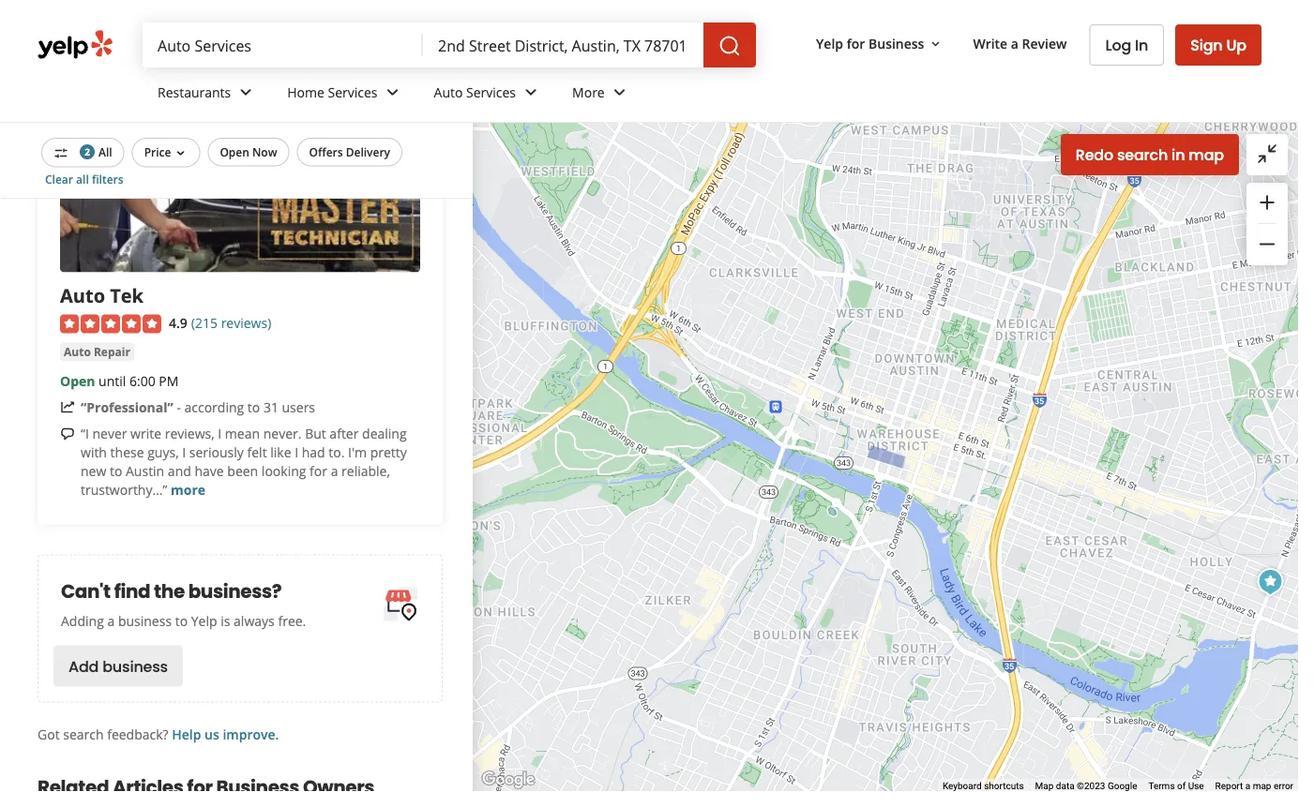 Task type: vqa. For each thing, say whether or not it's contained in the screenshot.
the Bars
no



Task type: describe. For each thing, give the bounding box(es) containing it.
i'm
[[348, 444, 367, 461]]

2 horizontal spatial i
[[295, 444, 298, 461]]

like
[[270, 444, 291, 461]]

got
[[38, 726, 60, 744]]

home services link
[[272, 68, 419, 122]]

auto for auto tek
[[60, 283, 105, 309]]

"professional" - according to 31 users
[[81, 399, 315, 416]]

guys,
[[147, 444, 179, 461]]

never
[[92, 425, 127, 443]]

add business link
[[53, 646, 183, 687]]

auto repair
[[64, 344, 130, 360]]

use
[[1188, 781, 1204, 792]]

feedback?
[[107, 726, 168, 744]]

24 chevron down v2 image for restaurants
[[235, 81, 257, 104]]

all
[[76, 171, 89, 187]]

with
[[81, 444, 107, 461]]

now
[[252, 144, 277, 160]]

sign up link
[[1176, 24, 1262, 66]]

repair
[[94, 344, 130, 360]]

766 auto image
[[1252, 564, 1290, 601]]

16 chevron down v2 image for yelp for business
[[928, 36, 943, 51]]

for inside "i never write reviews, i mean never. but after dealing with these guys, i seriously felt like i had to. i'm pretty new to austin and have been looking for a reliable, trustworthy…"
[[310, 462, 327, 480]]

yelp for business button
[[809, 26, 951, 60]]

offers delivery button
[[297, 138, 403, 167]]

report a map error
[[1216, 781, 1294, 792]]

delivery
[[346, 144, 390, 160]]

16 filter v2 image
[[53, 146, 68, 161]]

price
[[144, 144, 171, 160]]

©2023
[[1077, 781, 1106, 792]]

map inside button
[[1189, 144, 1224, 166]]

a inside can't find the business? adding a business to yelp is always free.
[[107, 613, 115, 630]]

redo search in map button
[[1061, 134, 1239, 175]]

write
[[131, 425, 161, 443]]

yelp inside button
[[816, 34, 844, 52]]

keyboard shortcuts
[[943, 781, 1024, 792]]

always
[[234, 613, 275, 630]]

16 speech v2 image
[[60, 427, 75, 442]]

reviews,
[[165, 425, 215, 443]]

log in link
[[1090, 24, 1165, 66]]

find
[[114, 578, 150, 605]]

after
[[330, 425, 359, 443]]

log
[[1106, 35, 1132, 56]]

is
[[221, 613, 230, 630]]

log in
[[1106, 35, 1149, 56]]

business inside can't find the business? adding a business to yelp is always free.
[[118, 613, 172, 630]]

1 vertical spatial business
[[102, 656, 168, 677]]

auto for auto repair
[[64, 344, 91, 360]]

restaurants
[[158, 83, 231, 101]]

seriously
[[189, 444, 244, 461]]

16 chevron down v2 image for price
[[173, 146, 188, 161]]

services for auto services
[[466, 83, 516, 101]]

price button
[[132, 138, 200, 167]]

sign
[[1191, 34, 1223, 55]]

0 horizontal spatial i
[[182, 444, 186, 461]]

had
[[302, 444, 325, 461]]

"i never write reviews, i mean never. but after dealing with these guys, i seriously felt like i had to. i'm pretty new to austin and have been looking for a reliable, trustworthy…"
[[81, 425, 407, 499]]

none field 'find'
[[158, 35, 408, 55]]

more
[[171, 481, 206, 499]]

open for open until 6:00 pm
[[60, 372, 95, 390]]

1 horizontal spatial map
[[1253, 781, 1272, 792]]

felt
[[247, 444, 267, 461]]

austin
[[126, 462, 164, 480]]

services for home services
[[328, 83, 378, 101]]

redo search in map
[[1076, 144, 1224, 166]]

collapse map image
[[1256, 143, 1279, 165]]

trustworthy…"
[[81, 481, 167, 499]]

write a review
[[973, 34, 1067, 52]]

open now
[[220, 144, 277, 160]]

clear all filters
[[45, 171, 123, 187]]

Find text field
[[158, 35, 408, 55]]

more
[[572, 83, 605, 101]]

of
[[1178, 781, 1186, 792]]

pm
[[159, 372, 179, 390]]

add business
[[68, 656, 168, 677]]

restaurants link
[[143, 68, 272, 122]]

(215 reviews) link
[[191, 312, 271, 332]]

(215 reviews)
[[191, 314, 271, 332]]

open until 6:00 pm
[[60, 372, 179, 390]]

offers
[[309, 144, 343, 160]]

for inside button
[[847, 34, 865, 52]]

free.
[[278, 613, 306, 630]]

these
[[110, 444, 144, 461]]

home
[[287, 83, 325, 101]]

redo
[[1076, 144, 1114, 166]]

report a map error link
[[1216, 781, 1294, 792]]

auto services
[[434, 83, 516, 101]]

2
[[85, 145, 90, 158]]

have
[[195, 462, 224, 480]]

and
[[168, 462, 191, 480]]

adding
[[61, 613, 104, 630]]

until
[[99, 372, 126, 390]]

zoom in image
[[1256, 191, 1279, 214]]

"professional"
[[81, 399, 173, 416]]

a inside "i never write reviews, i mean never. but after dealing with these guys, i seriously felt like i had to. i'm pretty new to austin and have been looking for a reliable, trustworthy…"
[[331, 462, 338, 480]]

filters
[[92, 171, 123, 187]]

open now button
[[208, 138, 289, 167]]

can't find the business? adding a business to yelp is always free.
[[61, 578, 306, 630]]

search image
[[719, 35, 741, 57]]

according
[[184, 399, 244, 416]]

zoom out image
[[1256, 233, 1279, 256]]

16 trending v2 image
[[60, 400, 75, 415]]

in
[[1172, 144, 1185, 166]]



Task type: locate. For each thing, give the bounding box(es) containing it.
services
[[328, 83, 378, 101], [466, 83, 516, 101]]

the
[[154, 578, 185, 605]]

data
[[1056, 781, 1075, 792]]

write
[[973, 34, 1008, 52]]

write a review link
[[966, 26, 1075, 60]]

view website link
[[60, 35, 420, 77]]

24 chevron down v2 image down view website
[[235, 81, 257, 104]]

16 chevron down v2 image
[[928, 36, 943, 51], [173, 146, 188, 161]]

1 vertical spatial map
[[1253, 781, 1272, 792]]

0 horizontal spatial 24 chevron down v2 image
[[381, 81, 404, 104]]

improve.
[[223, 726, 279, 744]]

more link
[[171, 481, 206, 499]]

1 vertical spatial yelp
[[191, 613, 217, 630]]

got search feedback? help us improve.
[[38, 726, 279, 744]]

shortcuts
[[984, 781, 1024, 792]]

services right home
[[328, 83, 378, 101]]

24 chevron down v2 image
[[235, 81, 257, 104], [520, 81, 542, 104]]

been
[[227, 462, 258, 480]]

map region
[[304, 60, 1300, 793]]

2 none field from the left
[[438, 35, 689, 55]]

4.9 link
[[169, 312, 188, 332]]

keyboard
[[943, 781, 982, 792]]

yelp left business
[[816, 34, 844, 52]]

never.
[[263, 425, 302, 443]]

dealing
[[362, 425, 407, 443]]

0 vertical spatial business
[[118, 613, 172, 630]]

filters group
[[38, 138, 406, 187]]

Near text field
[[438, 35, 689, 55]]

auto tek link
[[60, 283, 144, 309]]

auto inside business categories element
[[434, 83, 463, 101]]

open for open now
[[220, 144, 249, 160]]

clear
[[45, 171, 73, 187]]

1 horizontal spatial to
[[175, 613, 188, 630]]

add
[[68, 656, 99, 677]]

16 chevron down v2 image inside yelp for business button
[[928, 36, 943, 51]]

24 chevron down v2 image right auto services
[[520, 81, 542, 104]]

1 horizontal spatial for
[[847, 34, 865, 52]]

for
[[847, 34, 865, 52], [310, 462, 327, 480]]

for down had
[[310, 462, 327, 480]]

1 horizontal spatial 16 chevron down v2 image
[[928, 36, 943, 51]]

None field
[[158, 35, 408, 55], [438, 35, 689, 55]]

search for got
[[63, 726, 104, 744]]

sign up
[[1191, 34, 1247, 55]]

0 vertical spatial 16 chevron down v2 image
[[928, 36, 943, 51]]

1 24 chevron down v2 image from the left
[[235, 81, 257, 104]]

1 horizontal spatial services
[[466, 83, 516, 101]]

0 horizontal spatial for
[[310, 462, 327, 480]]

a right adding
[[107, 613, 115, 630]]

0 horizontal spatial 16 chevron down v2 image
[[173, 146, 188, 161]]

1 horizontal spatial search
[[1117, 144, 1168, 166]]

to
[[248, 399, 260, 416], [110, 462, 122, 480], [175, 613, 188, 630]]

business down "find"
[[118, 613, 172, 630]]

pretty
[[370, 444, 407, 461]]

i
[[218, 425, 222, 443], [182, 444, 186, 461], [295, 444, 298, 461]]

a right report
[[1246, 781, 1251, 792]]

1 horizontal spatial yelp
[[816, 34, 844, 52]]

a down to.
[[331, 462, 338, 480]]

1 vertical spatial auto
[[60, 283, 105, 309]]

search left in
[[1117, 144, 1168, 166]]

24 chevron down v2 image
[[381, 81, 404, 104], [609, 81, 631, 104]]

1 vertical spatial 16 chevron down v2 image
[[173, 146, 188, 161]]

1 horizontal spatial i
[[218, 425, 222, 443]]

0 horizontal spatial to
[[110, 462, 122, 480]]

search for redo
[[1117, 144, 1168, 166]]

open up 16 trending v2 image
[[60, 372, 95, 390]]

24 chevron down v2 image inside the home services link
[[381, 81, 404, 104]]

business right add
[[102, 656, 168, 677]]

to left 31
[[248, 399, 260, 416]]

google image
[[478, 768, 540, 793]]

more link
[[557, 68, 646, 122]]

view website
[[191, 46, 290, 67]]

1 horizontal spatial none field
[[438, 35, 689, 55]]

map
[[1035, 781, 1054, 792]]

0 vertical spatial to
[[248, 399, 260, 416]]

0 horizontal spatial open
[[60, 372, 95, 390]]

0 horizontal spatial search
[[63, 726, 104, 744]]

2 vertical spatial to
[[175, 613, 188, 630]]

map right in
[[1189, 144, 1224, 166]]

16 chevron down v2 image inside 'price' dropdown button
[[173, 146, 188, 161]]

auto repair button
[[60, 343, 134, 362]]

16 chevron down v2 image right business
[[928, 36, 943, 51]]

keyboard shortcuts button
[[943, 780, 1024, 793]]

open inside open now button
[[220, 144, 249, 160]]

to up "trustworthy…"" on the bottom of page
[[110, 462, 122, 480]]

search inside button
[[1117, 144, 1168, 166]]

report
[[1216, 781, 1243, 792]]

website
[[230, 46, 290, 67]]

1 horizontal spatial 24 chevron down v2 image
[[609, 81, 631, 104]]

search right got
[[63, 726, 104, 744]]

2 24 chevron down v2 image from the left
[[520, 81, 542, 104]]

24 chevron down v2 image right the home services
[[381, 81, 404, 104]]

1 vertical spatial search
[[63, 726, 104, 744]]

0 vertical spatial map
[[1189, 144, 1224, 166]]

up
[[1227, 34, 1247, 55]]

i up and
[[182, 444, 186, 461]]

reliable,
[[342, 462, 390, 480]]

terms of use link
[[1149, 781, 1204, 792]]

(215
[[191, 314, 218, 332]]

0 vertical spatial search
[[1117, 144, 1168, 166]]

0 horizontal spatial none field
[[158, 35, 408, 55]]

group
[[1247, 183, 1288, 266]]

2 24 chevron down v2 image from the left
[[609, 81, 631, 104]]

1 vertical spatial to
[[110, 462, 122, 480]]

0 vertical spatial open
[[220, 144, 249, 160]]

search
[[1117, 144, 1168, 166], [63, 726, 104, 744]]

open left now
[[220, 144, 249, 160]]

for left business
[[847, 34, 865, 52]]

to inside "i never write reviews, i mean never. but after dealing with these guys, i seriously felt like i had to. i'm pretty new to austin and have been looking for a reliable, trustworthy…"
[[110, 462, 122, 480]]

yelp inside can't find the business? adding a business to yelp is always free.
[[191, 613, 217, 630]]

24 chevron down v2 image right more
[[609, 81, 631, 104]]

to inside can't find the business? adding a business to yelp is always free.
[[175, 613, 188, 630]]

4.9
[[169, 314, 188, 332]]

24 chevron down v2 image inside auto services link
[[520, 81, 542, 104]]

0 horizontal spatial map
[[1189, 144, 1224, 166]]

0 vertical spatial for
[[847, 34, 865, 52]]

0 horizontal spatial yelp
[[191, 613, 217, 630]]

auto tek
[[60, 283, 144, 309]]

1 none field from the left
[[158, 35, 408, 55]]

new
[[81, 462, 106, 480]]

clear all filters link
[[45, 171, 123, 187]]

24 chevron down v2 image inside restaurants link
[[235, 81, 257, 104]]

2 all
[[85, 144, 112, 160]]

in
[[1135, 35, 1149, 56]]

auto services link
[[419, 68, 557, 122]]

all
[[99, 144, 112, 160]]

24 chevron down v2 image for more
[[609, 81, 631, 104]]

0 horizontal spatial services
[[328, 83, 378, 101]]

map left error
[[1253, 781, 1272, 792]]

help
[[172, 726, 201, 744]]

can't
[[61, 578, 111, 605]]

1 horizontal spatial 24 chevron down v2 image
[[520, 81, 542, 104]]

None search field
[[143, 23, 760, 68]]

to.
[[329, 444, 345, 461]]

1 vertical spatial open
[[60, 372, 95, 390]]

0 vertical spatial yelp
[[816, 34, 844, 52]]

0 horizontal spatial 24 chevron down v2 image
[[235, 81, 257, 104]]

none field near
[[438, 35, 689, 55]]

-
[[177, 399, 181, 416]]

24 chevron down v2 image for auto services
[[520, 81, 542, 104]]

31
[[264, 399, 279, 416]]

i up seriously
[[218, 425, 222, 443]]

16 chevron down v2 image right the price
[[173, 146, 188, 161]]

yelp left is at the left bottom of page
[[191, 613, 217, 630]]

map
[[1189, 144, 1224, 166], [1253, 781, 1272, 792]]

2 horizontal spatial to
[[248, 399, 260, 416]]

24 chevron down v2 image inside more link
[[609, 81, 631, 104]]

yelp
[[816, 34, 844, 52], [191, 613, 217, 630]]

error
[[1274, 781, 1294, 792]]

us
[[205, 726, 219, 744]]

looking
[[262, 462, 306, 480]]

open
[[220, 144, 249, 160], [60, 372, 95, 390]]

auto for auto services
[[434, 83, 463, 101]]

services down near text box
[[466, 83, 516, 101]]

a right write
[[1011, 34, 1019, 52]]

review
[[1022, 34, 1067, 52]]

1 vertical spatial for
[[310, 462, 327, 480]]

to down the
[[175, 613, 188, 630]]

2 services from the left
[[466, 83, 516, 101]]

auto inside button
[[64, 344, 91, 360]]

"i
[[81, 425, 89, 443]]

business
[[118, 613, 172, 630], [102, 656, 168, 677]]

0 vertical spatial auto
[[434, 83, 463, 101]]

but
[[305, 425, 326, 443]]

terms
[[1149, 781, 1175, 792]]

help us improve. button
[[172, 726, 279, 744]]

2 vertical spatial auto
[[64, 344, 91, 360]]

24 chevron down v2 image for home services
[[381, 81, 404, 104]]

reviews)
[[221, 314, 271, 332]]

1 services from the left
[[328, 83, 378, 101]]

users
[[282, 399, 315, 416]]

business categories element
[[143, 68, 1262, 122]]

i right like
[[295, 444, 298, 461]]

4.9 star rating image
[[60, 315, 161, 333]]

1 24 chevron down v2 image from the left
[[381, 81, 404, 104]]

1 horizontal spatial open
[[220, 144, 249, 160]]



